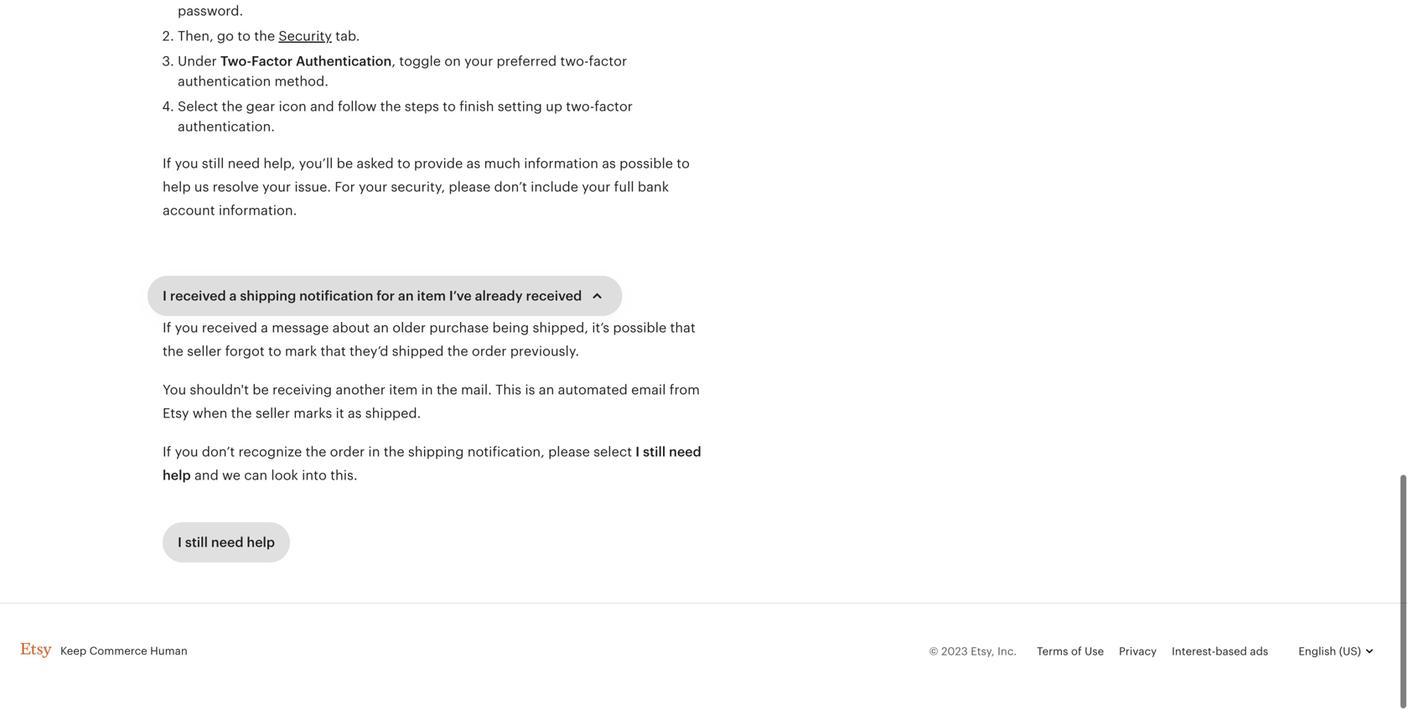 Task type: vqa. For each thing, say whether or not it's contained in the screenshot.
or
no



Task type: describe. For each thing, give the bounding box(es) containing it.
select the gear icon and follow the steps to finish setting up two-factor authentication.
[[178, 100, 633, 135]]

to inside select the gear icon and follow the steps to finish setting up two-factor authentication.
[[443, 100, 456, 115]]

follow
[[338, 100, 377, 115]]

authentication
[[178, 75, 271, 90]]

security
[[279, 29, 332, 44]]

full
[[614, 180, 634, 195]]

finish
[[460, 100, 494, 115]]

etsy
[[163, 407, 189, 422]]

under
[[178, 54, 217, 70]]

gear
[[246, 100, 275, 115]]

when
[[193, 407, 228, 422]]

terms
[[1037, 646, 1069, 659]]

select
[[594, 445, 632, 460]]

(us)
[[1340, 646, 1362, 659]]

inc.
[[998, 646, 1017, 659]]

privacy
[[1119, 646, 1157, 659]]

two- inside , toggle on your preferred two-factor authentication method.
[[560, 54, 589, 70]]

you for don't
[[175, 445, 198, 460]]

for
[[377, 289, 395, 304]]

resolve
[[213, 180, 259, 195]]

the up into
[[306, 445, 326, 460]]

help inside if you still need help, you'll be asked to provide as much information as possible to help us resolve your issue. for your security, please don't include your full bank account information.
[[163, 180, 191, 195]]

i've
[[449, 289, 472, 304]]

shipped.
[[365, 407, 421, 422]]

© 2023 etsy, inc. link
[[929, 646, 1017, 659]]

marks
[[294, 407, 332, 422]]

under two-factor authentication
[[178, 54, 392, 70]]

item inside you shouldn't be receiving another item in the mail. this is an automated email from etsy when the seller marks it as shipped.
[[389, 383, 418, 398]]

in for item
[[421, 383, 433, 398]]

a inside if you received a message about an older purchase being shipped, it's possible that the seller forgot to mark that they'd shipped the order previously.
[[261, 321, 268, 336]]

use
[[1085, 646, 1104, 659]]

1 horizontal spatial please
[[548, 445, 590, 460]]

two- inside select the gear icon and follow the steps to finish setting up two-factor authentication.
[[566, 100, 595, 115]]

mark
[[285, 345, 317, 360]]

i received a shipping notification for an item i've already received
[[163, 289, 582, 304]]

need inside if you still need help, you'll be asked to provide as much information as possible to help us resolve your issue. for your security, please don't include your full bank account information.
[[228, 157, 260, 172]]

english (us)
[[1299, 646, 1362, 659]]

if for if you received a message about an older purchase being shipped, it's possible that the seller forgot to mark that they'd shipped the order previously.
[[163, 321, 171, 336]]

issue.
[[295, 180, 331, 195]]

forgot
[[225, 345, 265, 360]]

if for if you still need help, you'll be asked to provide as much information as possible to help us resolve your issue. for your security, please don't include your full bank account information.
[[163, 157, 171, 172]]

interest-based ads
[[1172, 646, 1269, 659]]

1 vertical spatial i still need help
[[178, 536, 275, 551]]

1 vertical spatial order
[[330, 445, 365, 460]]

an for about
[[373, 321, 389, 336]]

terms of use
[[1037, 646, 1104, 659]]

2 horizontal spatial as
[[602, 157, 616, 172]]

you for still
[[175, 157, 198, 172]]

shipped
[[392, 345, 444, 360]]

go
[[217, 29, 234, 44]]

shipping inside dropdown button
[[240, 289, 296, 304]]

order inside if you received a message about an older purchase being shipped, it's possible that the seller forgot to mark that they'd shipped the order previously.
[[472, 345, 507, 360]]

about
[[333, 321, 370, 336]]

need inside i still need help link
[[211, 536, 244, 551]]

seller inside if you received a message about an older purchase being shipped, it's possible that the seller forgot to mark that they'd shipped the order previously.
[[187, 345, 222, 360]]

1 vertical spatial help
[[163, 469, 191, 484]]

another
[[336, 383, 386, 398]]

receiving
[[272, 383, 332, 398]]

shipped,
[[533, 321, 589, 336]]

your inside , toggle on your preferred two-factor authentication method.
[[465, 54, 493, 70]]

terms of use link
[[1037, 646, 1104, 659]]

bank
[[638, 180, 669, 195]]

us
[[194, 180, 209, 195]]

we
[[222, 469, 241, 484]]

an inside you shouldn't be receiving another item in the mail. this is an automated email from etsy when the seller marks it as shipped.
[[539, 383, 555, 398]]

the down shipped.
[[384, 445, 405, 460]]

need inside i still need help
[[669, 445, 702, 460]]

the up factor
[[254, 29, 275, 44]]

of
[[1071, 646, 1082, 659]]

i inside dropdown button
[[163, 289, 167, 304]]

and we can look into this.
[[191, 469, 358, 484]]

asked
[[357, 157, 394, 172]]

two-
[[220, 54, 252, 70]]

possible inside if you still need help, you'll be asked to provide as much information as possible to help us resolve your issue. for your security, please don't include your full bank account information.
[[620, 157, 673, 172]]

email
[[631, 383, 666, 398]]

select
[[178, 100, 218, 115]]

the down purchase
[[448, 345, 468, 360]]

an for for
[[398, 289, 414, 304]]

1 vertical spatial and
[[194, 469, 219, 484]]

in for order
[[368, 445, 380, 460]]

the up you
[[163, 345, 184, 360]]

look
[[271, 469, 298, 484]]

up
[[546, 100, 563, 115]]

from
[[670, 383, 700, 398]]

keep
[[60, 645, 86, 658]]

is
[[525, 383, 535, 398]]

information.
[[219, 204, 297, 219]]

to inside if you received a message about an older purchase being shipped, it's possible that the seller forgot to mark that they'd shipped the order previously.
[[268, 345, 281, 360]]

, toggle on your preferred two-factor authentication method.
[[178, 54, 627, 90]]

and inside select the gear icon and follow the steps to finish setting up two-factor authentication.
[[310, 100, 334, 115]]

2023
[[942, 646, 968, 659]]

keep commerce human
[[60, 645, 188, 658]]



Task type: locate. For each thing, give the bounding box(es) containing it.
0 horizontal spatial please
[[449, 180, 491, 195]]

shipping up 'message'
[[240, 289, 296, 304]]

0 vertical spatial two-
[[560, 54, 589, 70]]

help down the can
[[247, 536, 275, 551]]

0 vertical spatial you
[[175, 157, 198, 172]]

two- right up
[[566, 100, 595, 115]]

be inside if you still need help, you'll be asked to provide as much information as possible to help us resolve your issue. for your security, please don't include your full bank account information.
[[337, 157, 353, 172]]

if down the etsy
[[163, 445, 171, 460]]

two- right the preferred
[[560, 54, 589, 70]]

,
[[392, 54, 396, 70]]

tab.
[[335, 29, 360, 44]]

1 vertical spatial be
[[253, 383, 269, 398]]

©
[[929, 646, 939, 659]]

your down asked
[[359, 180, 387, 195]]

etsy,
[[971, 646, 995, 659]]

this.
[[330, 469, 358, 484]]

the left the steps
[[380, 100, 401, 115]]

provide
[[414, 157, 463, 172]]

factor right the preferred
[[589, 54, 627, 70]]

0 vertical spatial seller
[[187, 345, 222, 360]]

then, go to the security tab.
[[178, 29, 360, 44]]

you inside if you still need help, you'll be asked to provide as much information as possible to help us resolve your issue. for your security, please don't include your full bank account information.
[[175, 157, 198, 172]]

1 horizontal spatial and
[[310, 100, 334, 115]]

an inside if you received a message about an older purchase being shipped, it's possible that the seller forgot to mark that they'd shipped the order previously.
[[373, 321, 389, 336]]

2 vertical spatial if
[[163, 445, 171, 460]]

as
[[467, 157, 481, 172], [602, 157, 616, 172], [348, 407, 362, 422]]

2 horizontal spatial i
[[636, 445, 640, 460]]

as inside you shouldn't be receiving another item in the mail. this is an automated email from etsy when the seller marks it as shipped.
[[348, 407, 362, 422]]

1 vertical spatial possible
[[613, 321, 667, 336]]

security,
[[391, 180, 445, 195]]

1 vertical spatial don't
[[202, 445, 235, 460]]

if
[[163, 157, 171, 172], [163, 321, 171, 336], [163, 445, 171, 460]]

0 horizontal spatial i
[[163, 289, 167, 304]]

help left us
[[163, 180, 191, 195]]

be up "for"
[[337, 157, 353, 172]]

if for if you don't recognize the order in the shipping notification, please select
[[163, 445, 171, 460]]

ads
[[1250, 646, 1269, 659]]

1 horizontal spatial order
[[472, 345, 507, 360]]

authentication
[[296, 54, 392, 70]]

2 vertical spatial i
[[178, 536, 182, 551]]

1 vertical spatial you
[[175, 321, 198, 336]]

english (us) button
[[1284, 632, 1388, 672]]

0 horizontal spatial don't
[[202, 445, 235, 460]]

help inside i still need help link
[[247, 536, 275, 551]]

2 you from the top
[[175, 321, 198, 336]]

be inside you shouldn't be receiving another item in the mail. this is an automated email from etsy when the seller marks it as shipped.
[[253, 383, 269, 398]]

0 vertical spatial be
[[337, 157, 353, 172]]

as up full
[[602, 157, 616, 172]]

being
[[493, 321, 529, 336]]

for
[[335, 180, 355, 195]]

can
[[244, 469, 268, 484]]

possible up bank
[[620, 157, 673, 172]]

0 vertical spatial please
[[449, 180, 491, 195]]

need down from
[[669, 445, 702, 460]]

notification,
[[468, 445, 545, 460]]

3 you from the top
[[175, 445, 198, 460]]

message
[[272, 321, 329, 336]]

need
[[228, 157, 260, 172], [669, 445, 702, 460], [211, 536, 244, 551]]

1 vertical spatial seller
[[256, 407, 290, 422]]

0 horizontal spatial and
[[194, 469, 219, 484]]

english
[[1299, 646, 1337, 659]]

an
[[398, 289, 414, 304], [373, 321, 389, 336], [539, 383, 555, 398]]

0 vertical spatial and
[[310, 100, 334, 115]]

0 horizontal spatial as
[[348, 407, 362, 422]]

1 vertical spatial an
[[373, 321, 389, 336]]

order down being
[[472, 345, 507, 360]]

0 horizontal spatial seller
[[187, 345, 222, 360]]

previously.
[[510, 345, 579, 360]]

the up the authentication.
[[222, 100, 243, 115]]

1 if from the top
[[163, 157, 171, 172]]

0 horizontal spatial in
[[368, 445, 380, 460]]

an up they'd
[[373, 321, 389, 336]]

security link
[[279, 29, 332, 44]]

factor
[[589, 54, 627, 70], [595, 100, 633, 115]]

order up 'this.'
[[330, 445, 365, 460]]

it
[[336, 407, 344, 422]]

1 vertical spatial shipping
[[408, 445, 464, 460]]

0 vertical spatial still
[[202, 157, 224, 172]]

in down shipped.
[[368, 445, 380, 460]]

that up from
[[670, 321, 696, 336]]

on
[[445, 54, 461, 70]]

setting
[[498, 100, 542, 115]]

that down about
[[321, 345, 346, 360]]

you down the etsy
[[175, 445, 198, 460]]

this
[[496, 383, 522, 398]]

1 vertical spatial that
[[321, 345, 346, 360]]

0 horizontal spatial that
[[321, 345, 346, 360]]

then,
[[178, 29, 214, 44]]

1 horizontal spatial as
[[467, 157, 481, 172]]

help,
[[264, 157, 295, 172]]

0 vertical spatial an
[[398, 289, 414, 304]]

shipping
[[240, 289, 296, 304], [408, 445, 464, 460]]

you
[[175, 157, 198, 172], [175, 321, 198, 336], [175, 445, 198, 460]]

if you received a message about an older purchase being shipped, it's possible that the seller forgot to mark that they'd shipped the order previously.
[[163, 321, 696, 360]]

1 horizontal spatial don't
[[494, 180, 527, 195]]

shouldn't
[[190, 383, 249, 398]]

1 vertical spatial please
[[548, 445, 590, 460]]

please down the provide
[[449, 180, 491, 195]]

1 vertical spatial item
[[389, 383, 418, 398]]

shipping down you shouldn't be receiving another item in the mail. this is an automated email from etsy when the seller marks it as shipped.
[[408, 445, 464, 460]]

interest-
[[1172, 646, 1216, 659]]

1 horizontal spatial that
[[670, 321, 696, 336]]

interest-based ads link
[[1172, 646, 1269, 659]]

i received a shipping notification for an item i've already received button
[[148, 277, 622, 317]]

seller left forgot on the left
[[187, 345, 222, 360]]

1 horizontal spatial a
[[261, 321, 268, 336]]

1 vertical spatial i
[[636, 445, 640, 460]]

as left much
[[467, 157, 481, 172]]

don't down much
[[494, 180, 527, 195]]

0 vertical spatial in
[[421, 383, 433, 398]]

1 horizontal spatial shipping
[[408, 445, 464, 460]]

the right when
[[231, 407, 252, 422]]

it's
[[592, 321, 610, 336]]

purchase
[[430, 321, 489, 336]]

0 vertical spatial possible
[[620, 157, 673, 172]]

factor
[[252, 54, 293, 70]]

2 vertical spatial still
[[185, 536, 208, 551]]

older
[[393, 321, 426, 336]]

the
[[254, 29, 275, 44], [222, 100, 243, 115], [380, 100, 401, 115], [163, 345, 184, 360], [448, 345, 468, 360], [437, 383, 458, 398], [231, 407, 252, 422], [306, 445, 326, 460], [384, 445, 405, 460]]

notification
[[299, 289, 373, 304]]

and left we
[[194, 469, 219, 484]]

possible inside if you received a message about an older purchase being shipped, it's possible that the seller forgot to mark that they'd shipped the order previously.
[[613, 321, 667, 336]]

based
[[1216, 646, 1248, 659]]

don't inside if you still need help, you'll be asked to provide as much information as possible to help us resolve your issue. for your security, please don't include your full bank account information.
[[494, 180, 527, 195]]

your
[[465, 54, 493, 70], [262, 180, 291, 195], [359, 180, 387, 195], [582, 180, 611, 195]]

you up us
[[175, 157, 198, 172]]

0 horizontal spatial shipping
[[240, 289, 296, 304]]

i still need help down we
[[178, 536, 275, 551]]

0 horizontal spatial be
[[253, 383, 269, 398]]

1 horizontal spatial in
[[421, 383, 433, 398]]

2 vertical spatial an
[[539, 383, 555, 398]]

already
[[475, 289, 523, 304]]

possible
[[620, 157, 673, 172], [613, 321, 667, 336]]

you
[[163, 383, 186, 398]]

0 vertical spatial a
[[229, 289, 237, 304]]

i still need help
[[163, 445, 702, 484], [178, 536, 275, 551]]

in down shipped
[[421, 383, 433, 398]]

an inside dropdown button
[[398, 289, 414, 304]]

1 vertical spatial if
[[163, 321, 171, 336]]

method.
[[275, 75, 329, 90]]

1 horizontal spatial seller
[[256, 407, 290, 422]]

1 vertical spatial in
[[368, 445, 380, 460]]

0 vertical spatial need
[[228, 157, 260, 172]]

and right icon
[[310, 100, 334, 115]]

a inside dropdown button
[[229, 289, 237, 304]]

if you don't recognize the order in the shipping notification, please select
[[163, 445, 636, 460]]

item left i've
[[417, 289, 446, 304]]

please left the select
[[548, 445, 590, 460]]

they'd
[[350, 345, 389, 360]]

you for received
[[175, 321, 198, 336]]

your right the "on"
[[465, 54, 493, 70]]

preferred
[[497, 54, 557, 70]]

the left mail. at the bottom of the page
[[437, 383, 458, 398]]

2 vertical spatial help
[[247, 536, 275, 551]]

don't up we
[[202, 445, 235, 460]]

commerce
[[89, 645, 147, 658]]

a
[[229, 289, 237, 304], [261, 321, 268, 336]]

order
[[472, 345, 507, 360], [330, 445, 365, 460]]

1 horizontal spatial i
[[178, 536, 182, 551]]

into
[[302, 469, 327, 484]]

information
[[524, 157, 599, 172]]

1 vertical spatial need
[[669, 445, 702, 460]]

received inside if you received a message about an older purchase being shipped, it's possible that the seller forgot to mark that they'd shipped the order previously.
[[202, 321, 257, 336]]

authentication.
[[178, 120, 275, 135]]

0 horizontal spatial an
[[373, 321, 389, 336]]

human
[[150, 645, 188, 658]]

an right for
[[398, 289, 414, 304]]

1 horizontal spatial an
[[398, 289, 414, 304]]

be right shouldn't
[[253, 383, 269, 398]]

3 if from the top
[[163, 445, 171, 460]]

recognize
[[238, 445, 302, 460]]

0 vertical spatial don't
[[494, 180, 527, 195]]

0 vertical spatial shipping
[[240, 289, 296, 304]]

include
[[531, 180, 578, 195]]

need up "resolve"
[[228, 157, 260, 172]]

if inside if you still need help, you'll be asked to provide as much information as possible to help us resolve your issue. for your security, please don't include your full bank account information.
[[163, 157, 171, 172]]

if up account
[[163, 157, 171, 172]]

your left full
[[582, 180, 611, 195]]

0 vertical spatial if
[[163, 157, 171, 172]]

i still need help down you shouldn't be receiving another item in the mail. this is an automated email from etsy when the seller marks it as shipped.
[[163, 445, 702, 484]]

to
[[237, 29, 251, 44], [443, 100, 456, 115], [397, 157, 411, 172], [677, 157, 690, 172], [268, 345, 281, 360]]

0 vertical spatial help
[[163, 180, 191, 195]]

etsy image
[[20, 644, 52, 659]]

you inside if you received a message about an older purchase being shipped, it's possible that the seller forgot to mark that they'd shipped the order previously.
[[175, 321, 198, 336]]

factor right up
[[595, 100, 633, 115]]

don't
[[494, 180, 527, 195], [202, 445, 235, 460]]

account
[[163, 204, 215, 219]]

0 horizontal spatial a
[[229, 289, 237, 304]]

if up you
[[163, 321, 171, 336]]

0 vertical spatial item
[[417, 289, 446, 304]]

privacy link
[[1119, 646, 1157, 659]]

much
[[484, 157, 521, 172]]

0 vertical spatial that
[[670, 321, 696, 336]]

still inside i still need help
[[643, 445, 666, 460]]

2 vertical spatial need
[[211, 536, 244, 551]]

help left we
[[163, 469, 191, 484]]

you shouldn't be receiving another item in the mail. this is an automated email from etsy when the seller marks it as shipped.
[[163, 383, 700, 422]]

0 vertical spatial order
[[472, 345, 507, 360]]

1 vertical spatial factor
[[595, 100, 633, 115]]

2 vertical spatial you
[[175, 445, 198, 460]]

you up you
[[175, 321, 198, 336]]

be
[[337, 157, 353, 172], [253, 383, 269, 398]]

possible right it's
[[613, 321, 667, 336]]

1 you from the top
[[175, 157, 198, 172]]

0 vertical spatial factor
[[589, 54, 627, 70]]

0 vertical spatial i still need help
[[163, 445, 702, 484]]

your down 'help,'
[[262, 180, 291, 195]]

0 horizontal spatial order
[[330, 445, 365, 460]]

need down we
[[211, 536, 244, 551]]

1 horizontal spatial be
[[337, 157, 353, 172]]

factor inside select the gear icon and follow the steps to finish setting up two-factor authentication.
[[595, 100, 633, 115]]

2 if from the top
[[163, 321, 171, 336]]

if inside if you received a message about an older purchase being shipped, it's possible that the seller forgot to mark that they'd shipped the order previously.
[[163, 321, 171, 336]]

0 vertical spatial i
[[163, 289, 167, 304]]

steps
[[405, 100, 439, 115]]

two-
[[560, 54, 589, 70], [566, 100, 595, 115]]

item up shipped.
[[389, 383, 418, 398]]

as right it
[[348, 407, 362, 422]]

1 vertical spatial two-
[[566, 100, 595, 115]]

if you still need help, you'll be asked to provide as much information as possible to help us resolve your issue. for your security, please don't include your full bank account information.
[[163, 157, 690, 219]]

please inside if you still need help, you'll be asked to provide as much information as possible to help us resolve your issue. for your security, please don't include your full bank account information.
[[449, 180, 491, 195]]

factor inside , toggle on your preferred two-factor authentication method.
[[589, 54, 627, 70]]

seller down receiving
[[256, 407, 290, 422]]

2 horizontal spatial an
[[539, 383, 555, 398]]

an right is
[[539, 383, 555, 398]]

still
[[202, 157, 224, 172], [643, 445, 666, 460], [185, 536, 208, 551]]

item inside dropdown button
[[417, 289, 446, 304]]

1 vertical spatial still
[[643, 445, 666, 460]]

still inside if you still need help, you'll be asked to provide as much information as possible to help us resolve your issue. for your security, please don't include your full bank account information.
[[202, 157, 224, 172]]

seller inside you shouldn't be receiving another item in the mail. this is an automated email from etsy when the seller marks it as shipped.
[[256, 407, 290, 422]]

in inside you shouldn't be receiving another item in the mail. this is an automated email from etsy when the seller marks it as shipped.
[[421, 383, 433, 398]]

i still need help link
[[163, 523, 290, 563]]

1 vertical spatial a
[[261, 321, 268, 336]]



